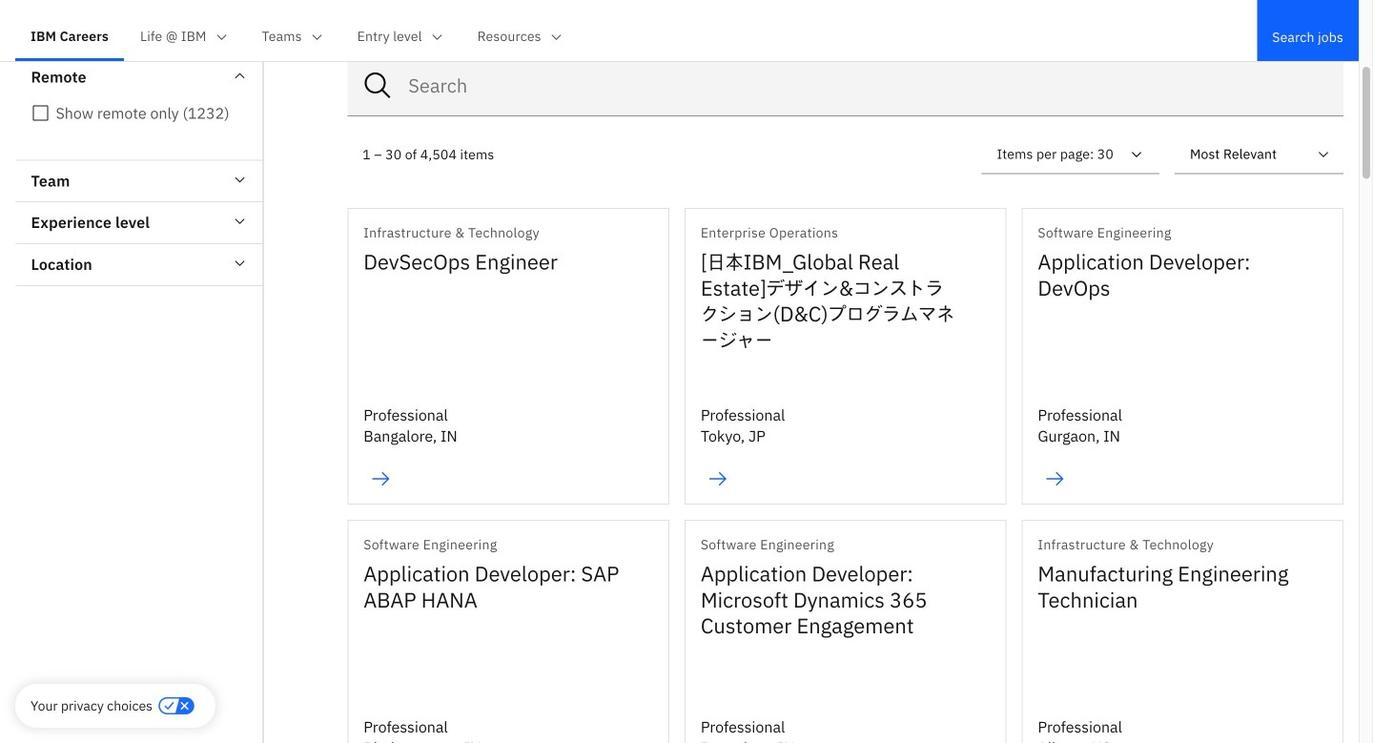 Task type: vqa. For each thing, say whether or not it's contained in the screenshot.
your privacy choices element
yes



Task type: describe. For each thing, give the bounding box(es) containing it.
your privacy choices element
[[31, 696, 153, 716]]



